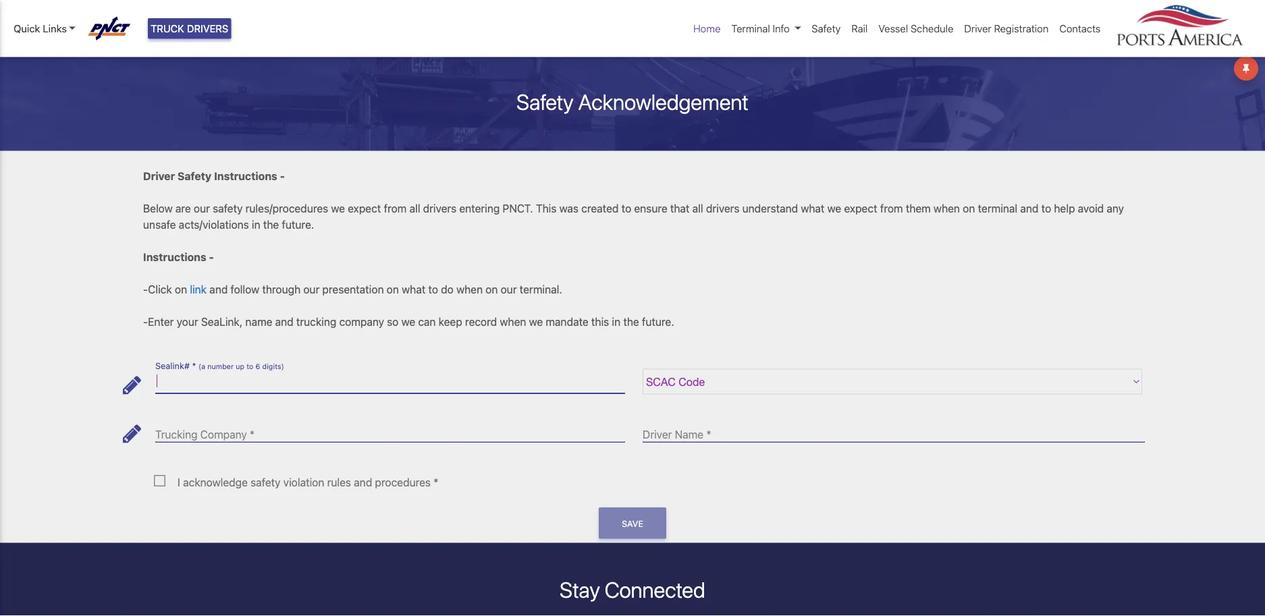 Task type: vqa. For each thing, say whether or not it's contained in the screenshot.
need within Navis N4 is our terminal operating system, accessed via Java web application. Recommended for Steam Ship Line clients. You will need a user ID and password to access this service. Contact the PNCT IT Help Desk to obtain a user id, forgotten passwords, or any other assistance with Navis N4.
no



Task type: locate. For each thing, give the bounding box(es) containing it.
driver left name
[[643, 428, 672, 441]]

2 vertical spatial driver
[[643, 428, 672, 441]]

your
[[177, 315, 198, 328]]

company
[[339, 315, 384, 328]]

in inside the below are our safety rules/procedures we expect from all drivers entering pnct. this was created to ensure that all drivers understand what we expect from them when on terminal and to help avoid any unsafe acts/violations in the future.
[[252, 218, 260, 231]]

future. right this
[[642, 315, 674, 328]]

* left '(a'
[[192, 361, 196, 371]]

expect
[[348, 202, 381, 215], [844, 202, 877, 215]]

- down acts/violations
[[209, 251, 214, 263]]

company
[[200, 428, 247, 441]]

record
[[465, 315, 497, 328]]

our right through
[[303, 283, 320, 296]]

in down 'rules/procedures' at the top left of the page
[[252, 218, 260, 231]]

all right that
[[692, 202, 703, 215]]

violation
[[283, 476, 324, 489]]

instructions up 'rules/procedures' at the top left of the page
[[214, 170, 277, 182]]

name
[[675, 428, 703, 441]]

1 horizontal spatial drivers
[[706, 202, 739, 215]]

1 horizontal spatial the
[[623, 315, 639, 328]]

when
[[934, 202, 960, 215], [456, 283, 483, 296], [500, 315, 526, 328]]

1 vertical spatial safety
[[517, 89, 574, 114]]

to left help
[[1041, 202, 1051, 215]]

the down 'rules/procedures' at the top left of the page
[[263, 218, 279, 231]]

0 horizontal spatial expect
[[348, 202, 381, 215]]

mandate
[[546, 315, 588, 328]]

future.
[[282, 218, 314, 231], [642, 315, 674, 328]]

to left 6
[[247, 362, 253, 371]]

driver left registration
[[964, 23, 991, 34]]

0 vertical spatial future.
[[282, 218, 314, 231]]

1 vertical spatial what
[[402, 283, 425, 296]]

1 horizontal spatial in
[[612, 315, 620, 328]]

0 vertical spatial safety
[[812, 23, 841, 34]]

- down click
[[143, 315, 148, 328]]

future. down 'rules/procedures' at the top left of the page
[[282, 218, 314, 231]]

0 vertical spatial safety
[[213, 202, 243, 215]]

our left terminal.
[[501, 283, 517, 296]]

instructions -
[[143, 251, 214, 263]]

0 horizontal spatial safety
[[213, 202, 243, 215]]

1 vertical spatial in
[[612, 315, 620, 328]]

the
[[263, 218, 279, 231], [623, 315, 639, 328]]

when right do
[[456, 283, 483, 296]]

safety inside the below are our safety rules/procedures we expect from all drivers entering pnct. this was created to ensure that all drivers understand what we expect from them when on terminal and to help avoid any unsafe acts/violations in the future.
[[213, 202, 243, 215]]

to inside sealink# * (a number up to 6 digits)
[[247, 362, 253, 371]]

our
[[194, 202, 210, 215], [303, 283, 320, 296], [501, 283, 517, 296]]

* right name
[[706, 428, 711, 441]]

when for this
[[500, 315, 526, 328]]

and right link link
[[209, 283, 228, 296]]

to left do
[[428, 283, 438, 296]]

terminal info link
[[726, 15, 806, 41]]

2 vertical spatial when
[[500, 315, 526, 328]]

safety left 'violation'
[[251, 476, 281, 489]]

0 vertical spatial driver
[[964, 23, 991, 34]]

1 vertical spatial instructions
[[143, 251, 206, 263]]

keep
[[439, 315, 462, 328]]

we right 'rules/procedures' at the top left of the page
[[331, 202, 345, 215]]

to
[[622, 202, 631, 215], [1041, 202, 1051, 215], [428, 283, 438, 296], [247, 362, 253, 371]]

instructions up click
[[143, 251, 206, 263]]

safety up acts/violations
[[213, 202, 243, 215]]

safety link
[[806, 15, 846, 41]]

2 horizontal spatial when
[[934, 202, 960, 215]]

-enter your sealink, name and trucking company so we can keep record when we mandate this in the future.
[[143, 315, 674, 328]]

0 vertical spatial in
[[252, 218, 260, 231]]

1 horizontal spatial safety
[[251, 476, 281, 489]]

what up -enter your sealink, name and trucking company so we can keep record when we mandate this in the future.
[[402, 283, 425, 296]]

None text field
[[155, 369, 625, 394]]

1 horizontal spatial instructions
[[214, 170, 277, 182]]

driver for driver registration
[[964, 23, 991, 34]]

follow
[[231, 283, 259, 296]]

when right them
[[934, 202, 960, 215]]

truck
[[151, 23, 184, 34]]

number
[[207, 362, 234, 371]]

quick links link
[[14, 21, 75, 36]]

drivers right that
[[706, 202, 739, 215]]

0 horizontal spatial from
[[384, 202, 407, 215]]

info
[[773, 23, 790, 34]]

drivers left entering
[[423, 202, 456, 215]]

on left terminal
[[963, 202, 975, 215]]

0 horizontal spatial the
[[263, 218, 279, 231]]

future. inside the below are our safety rules/procedures we expect from all drivers entering pnct. this was created to ensure that all drivers understand what we expect from them when on terminal and to help avoid any unsafe acts/violations in the future.
[[282, 218, 314, 231]]

from
[[384, 202, 407, 215], [880, 202, 903, 215]]

in right this
[[612, 315, 620, 328]]

0 horizontal spatial future.
[[282, 218, 314, 231]]

0 horizontal spatial driver
[[143, 170, 175, 182]]

2 drivers from the left
[[706, 202, 739, 215]]

1 horizontal spatial what
[[801, 202, 825, 215]]

driver for driver name *
[[643, 428, 672, 441]]

sealink# * (a number up to 6 digits)
[[155, 361, 284, 371]]

- up 'rules/procedures' at the top left of the page
[[280, 170, 285, 182]]

all left entering
[[409, 202, 420, 215]]

drivers
[[423, 202, 456, 215], [706, 202, 739, 215]]

the right this
[[623, 315, 639, 328]]

0 vertical spatial the
[[263, 218, 279, 231]]

1 horizontal spatial future.
[[642, 315, 674, 328]]

when inside the below are our safety rules/procedures we expect from all drivers entering pnct. this was created to ensure that all drivers understand what we expect from them when on terminal and to help avoid any unsafe acts/violations in the future.
[[934, 202, 960, 215]]

0 horizontal spatial all
[[409, 202, 420, 215]]

1 vertical spatial the
[[623, 315, 639, 328]]

1 vertical spatial driver
[[143, 170, 175, 182]]

what right understand
[[801, 202, 825, 215]]

on up so
[[387, 283, 399, 296]]

2 horizontal spatial our
[[501, 283, 517, 296]]

safety for safety
[[812, 23, 841, 34]]

safety
[[812, 23, 841, 34], [517, 89, 574, 114], [178, 170, 211, 182]]

on left link link
[[175, 283, 187, 296]]

this
[[536, 202, 557, 215]]

(a
[[198, 362, 205, 371]]

below are our safety rules/procedures we expect from all drivers entering pnct. this was created to ensure that all drivers understand what we expect from them when on terminal and to help avoid any unsafe acts/violations in the future.
[[143, 202, 1124, 231]]

the inside the below are our safety rules/procedures we expect from all drivers entering pnct. this was created to ensure that all drivers understand what we expect from them when on terminal and to help avoid any unsafe acts/violations in the future.
[[263, 218, 279, 231]]

our right are on the top left of page
[[194, 202, 210, 215]]

do
[[441, 283, 454, 296]]

avoid
[[1078, 202, 1104, 215]]

we right understand
[[827, 202, 841, 215]]

all
[[409, 202, 420, 215], [692, 202, 703, 215]]

2 horizontal spatial driver
[[964, 23, 991, 34]]

so
[[387, 315, 399, 328]]

1 horizontal spatial driver
[[643, 428, 672, 441]]

1 horizontal spatial all
[[692, 202, 703, 215]]

0 vertical spatial instructions
[[214, 170, 277, 182]]

driver for driver safety instructions -
[[143, 170, 175, 182]]

we
[[331, 202, 345, 215], [827, 202, 841, 215], [401, 315, 415, 328], [529, 315, 543, 328]]

Driver Name * text field
[[643, 418, 1145, 442]]

2 horizontal spatial safety
[[812, 23, 841, 34]]

0 vertical spatial what
[[801, 202, 825, 215]]

-
[[280, 170, 285, 182], [209, 251, 214, 263], [143, 283, 148, 296], [143, 315, 148, 328]]

schedule
[[911, 23, 953, 34]]

and right terminal
[[1020, 202, 1039, 215]]

driver
[[964, 23, 991, 34], [143, 170, 175, 182], [643, 428, 672, 441]]

digits)
[[262, 362, 284, 371]]

in
[[252, 218, 260, 231], [612, 315, 620, 328]]

on up record
[[486, 283, 498, 296]]

link link
[[190, 283, 207, 296]]

1 horizontal spatial safety
[[517, 89, 574, 114]]

2 vertical spatial safety
[[178, 170, 211, 182]]

on
[[963, 202, 975, 215], [175, 283, 187, 296], [387, 283, 399, 296], [486, 283, 498, 296]]

was
[[559, 202, 579, 215]]

0 horizontal spatial when
[[456, 283, 483, 296]]

unsafe
[[143, 218, 176, 231]]

home link
[[688, 15, 726, 41]]

we right so
[[401, 315, 415, 328]]

acknowledgement
[[578, 89, 749, 114]]

that
[[670, 202, 690, 215]]

0 vertical spatial when
[[934, 202, 960, 215]]

0 horizontal spatial our
[[194, 202, 210, 215]]

1 vertical spatial when
[[456, 283, 483, 296]]

1 horizontal spatial when
[[500, 315, 526, 328]]

instructions
[[214, 170, 277, 182], [143, 251, 206, 263]]

when right record
[[500, 315, 526, 328]]

1 horizontal spatial from
[[880, 202, 903, 215]]

through
[[262, 283, 301, 296]]

2 from from the left
[[880, 202, 903, 215]]

1 horizontal spatial expect
[[844, 202, 877, 215]]

when for terminal.
[[456, 283, 483, 296]]

-click on link and follow through our presentation on what to do when on our terminal.
[[143, 283, 562, 296]]

0 horizontal spatial drivers
[[423, 202, 456, 215]]

safety
[[213, 202, 243, 215], [251, 476, 281, 489]]

rules
[[327, 476, 351, 489]]

driver up the below
[[143, 170, 175, 182]]

1 vertical spatial safety
[[251, 476, 281, 489]]

0 horizontal spatial in
[[252, 218, 260, 231]]

what
[[801, 202, 825, 215], [402, 283, 425, 296]]



Task type: describe. For each thing, give the bounding box(es) containing it.
stay connected
[[560, 577, 705, 603]]

and inside the below are our safety rules/procedures we expect from all drivers entering pnct. this was created to ensure that all drivers understand what we expect from them when on terminal and to help avoid any unsafe acts/violations in the future.
[[1020, 202, 1039, 215]]

stay
[[560, 577, 600, 603]]

- up enter
[[143, 283, 148, 296]]

help
[[1054, 202, 1075, 215]]

truck drivers link
[[148, 18, 231, 39]]

procedures
[[375, 476, 431, 489]]

this
[[591, 315, 609, 328]]

quick links
[[14, 23, 67, 34]]

rail link
[[846, 15, 873, 41]]

truck drivers
[[151, 23, 228, 34]]

driver safety instructions -
[[143, 170, 285, 182]]

driver name *
[[643, 428, 711, 441]]

can
[[418, 315, 436, 328]]

quick
[[14, 23, 40, 34]]

vessel
[[878, 23, 908, 34]]

below
[[143, 202, 173, 215]]

trucking
[[296, 315, 336, 328]]

1 from from the left
[[384, 202, 407, 215]]

1 vertical spatial future.
[[642, 315, 674, 328]]

trucking
[[155, 428, 198, 441]]

home
[[693, 23, 721, 34]]

terminal
[[978, 202, 1017, 215]]

terminal info
[[731, 23, 790, 34]]

links
[[43, 23, 67, 34]]

i
[[178, 476, 180, 489]]

ensure
[[634, 202, 667, 215]]

0 horizontal spatial what
[[402, 283, 425, 296]]

what inside the below are our safety rules/procedures we expect from all drivers entering pnct. this was created to ensure that all drivers understand what we expect from them when on terminal and to help avoid any unsafe acts/violations in the future.
[[801, 202, 825, 215]]

are
[[175, 202, 191, 215]]

vessel schedule
[[878, 23, 953, 34]]

* right procedures on the bottom of the page
[[434, 476, 438, 489]]

our inside the below are our safety rules/procedures we expect from all drivers entering pnct. this was created to ensure that all drivers understand what we expect from them when on terminal and to help avoid any unsafe acts/violations in the future.
[[194, 202, 210, 215]]

0 horizontal spatial instructions
[[143, 251, 206, 263]]

pnct.
[[503, 202, 533, 215]]

driver registration
[[964, 23, 1049, 34]]

1 drivers from the left
[[423, 202, 456, 215]]

registration
[[994, 23, 1049, 34]]

contacts
[[1059, 23, 1101, 34]]

we left mandate
[[529, 315, 543, 328]]

acts/violations
[[179, 218, 249, 231]]

acknowledge
[[183, 476, 248, 489]]

driver registration link
[[959, 15, 1054, 41]]

sealink,
[[201, 315, 243, 328]]

created
[[581, 202, 619, 215]]

connected
[[605, 577, 705, 603]]

2 expect from the left
[[844, 202, 877, 215]]

i acknowledge safety violation rules and procedures *
[[178, 476, 438, 489]]

1 all from the left
[[409, 202, 420, 215]]

* right company
[[250, 428, 255, 441]]

and right rules
[[354, 476, 372, 489]]

understand
[[742, 202, 798, 215]]

safety for safety acknowledgement
[[517, 89, 574, 114]]

rail
[[851, 23, 868, 34]]

terminal
[[731, 23, 770, 34]]

Trucking Company * text field
[[155, 418, 625, 442]]

name
[[245, 315, 272, 328]]

trucking company *
[[155, 428, 255, 441]]

sealink#
[[155, 361, 190, 371]]

link
[[190, 283, 207, 296]]

drivers
[[187, 23, 228, 34]]

enter
[[148, 315, 174, 328]]

click
[[148, 283, 172, 296]]

on inside the below are our safety rules/procedures we expect from all drivers entering pnct. this was created to ensure that all drivers understand what we expect from them when on terminal and to help avoid any unsafe acts/violations in the future.
[[963, 202, 975, 215]]

them
[[906, 202, 931, 215]]

and right name
[[275, 315, 293, 328]]

2 all from the left
[[692, 202, 703, 215]]

1 expect from the left
[[348, 202, 381, 215]]

1 horizontal spatial our
[[303, 283, 320, 296]]

terminal.
[[520, 283, 562, 296]]

to left ensure
[[622, 202, 631, 215]]

up
[[236, 362, 244, 371]]

contacts link
[[1054, 15, 1106, 41]]

any
[[1107, 202, 1124, 215]]

vessel schedule link
[[873, 15, 959, 41]]

6
[[256, 362, 260, 371]]

presentation
[[322, 283, 384, 296]]

0 horizontal spatial safety
[[178, 170, 211, 182]]

rules/procedures
[[245, 202, 328, 215]]

safety acknowledgement
[[517, 89, 749, 114]]

entering
[[459, 202, 500, 215]]



